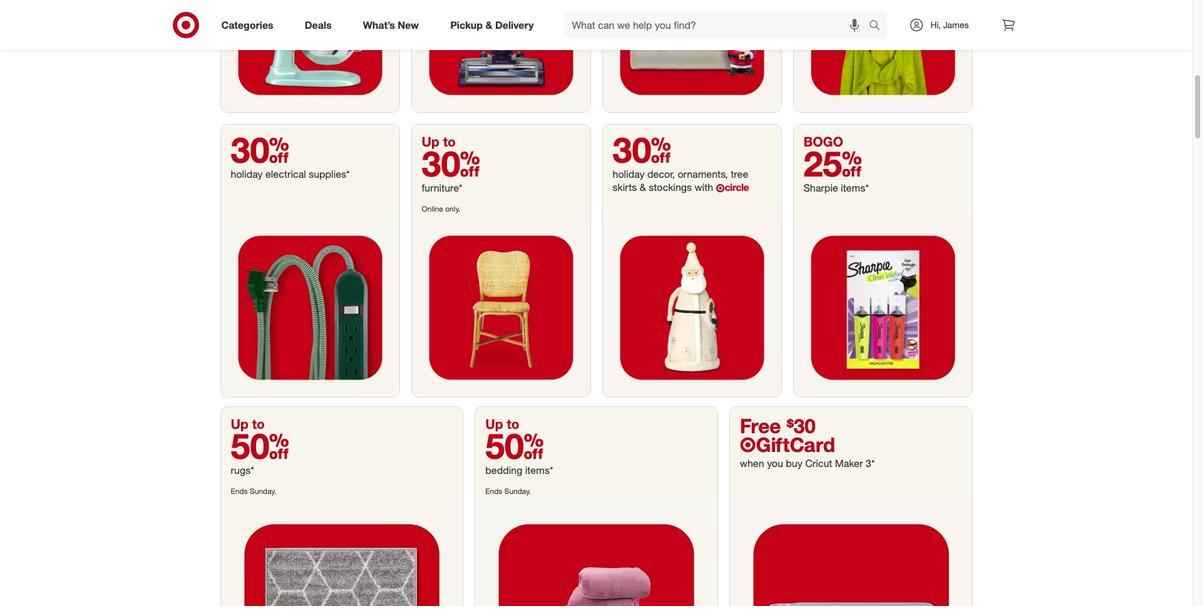 Task type: describe. For each thing, give the bounding box(es) containing it.
you
[[767, 457, 784, 470]]

rugs*
[[231, 464, 254, 476]]

up for rugs*
[[231, 416, 249, 432]]

25
[[804, 142, 863, 185]]

hi, james
[[931, 19, 969, 30]]

maker
[[835, 457, 863, 470]]

deals
[[305, 19, 332, 31]]

with
[[695, 181, 714, 193]]

items* for 25
[[841, 181, 869, 194]]

when
[[740, 457, 765, 470]]

pickup & delivery
[[450, 19, 534, 31]]

decor,
[[648, 168, 675, 180]]

up for bedding items*
[[486, 416, 503, 432]]

buy
[[786, 457, 803, 470]]

search button
[[864, 11, 894, 41]]

categories link
[[211, 11, 289, 39]]

50 for bedding items*
[[486, 424, 544, 467]]

items* for 50
[[525, 464, 553, 476]]

ends for rugs*
[[231, 486, 248, 496]]

bedding
[[486, 464, 523, 476]]

ornaments,
[[678, 168, 728, 180]]

ends sunday. for bedding items*
[[486, 486, 531, 496]]

sunday. for rugs*
[[250, 486, 276, 496]]

¬giftcard
[[740, 433, 836, 456]]

james
[[944, 19, 969, 30]]

up to for furniture*
[[422, 133, 456, 149]]

3*
[[866, 457, 875, 470]]

$30
[[787, 414, 816, 438]]

what's new link
[[353, 11, 435, 39]]

new
[[398, 19, 419, 31]]

up to for rugs*
[[231, 416, 265, 432]]

30 holiday electrical supplies*
[[231, 128, 350, 180]]

pickup & delivery link
[[440, 11, 550, 39]]

holiday inside holiday decor, ornaments, tree skirts & stockings with
[[613, 168, 645, 180]]

bogo
[[804, 133, 844, 149]]

deals link
[[294, 11, 347, 39]]

electrical
[[266, 168, 306, 180]]

what's
[[363, 19, 395, 31]]

what's new
[[363, 19, 419, 31]]

to for rugs*
[[252, 416, 265, 432]]

free $30 ¬giftcard when you buy cricut maker 3*
[[740, 414, 875, 470]]

sunday. for bedding items*
[[505, 486, 531, 496]]

ends for bedding items*
[[486, 486, 503, 496]]

skirts
[[613, 181, 637, 193]]

up to for bedding items*
[[486, 416, 520, 432]]



Task type: vqa. For each thing, say whether or not it's contained in the screenshot.
rightmost Up
yes



Task type: locate. For each thing, give the bounding box(es) containing it.
to up bedding items*
[[507, 416, 520, 432]]

1 vertical spatial items*
[[525, 464, 553, 476]]

& inside holiday decor, ornaments, tree skirts & stockings with
[[640, 181, 646, 193]]

cricut
[[806, 457, 833, 470]]

1 horizontal spatial &
[[640, 181, 646, 193]]

30 inside 30 holiday electrical supplies*
[[231, 128, 289, 171]]

holiday left electrical
[[231, 168, 263, 180]]

holiday
[[231, 168, 263, 180], [613, 168, 645, 180]]

ends sunday. down bedding
[[486, 486, 531, 496]]

50
[[231, 424, 289, 467], [486, 424, 544, 467]]

1 horizontal spatial holiday
[[613, 168, 645, 180]]

items* right sharpie
[[841, 181, 869, 194]]

1 horizontal spatial 50
[[486, 424, 544, 467]]

0 horizontal spatial up
[[231, 416, 249, 432]]

1 sunday. from the left
[[250, 486, 276, 496]]

sunday.
[[250, 486, 276, 496], [505, 486, 531, 496]]

0 vertical spatial &
[[486, 19, 493, 31]]

holiday up skirts
[[613, 168, 645, 180]]

0 horizontal spatial ends sunday.
[[231, 486, 276, 496]]

to for furniture*
[[443, 133, 456, 149]]

2 horizontal spatial to
[[507, 416, 520, 432]]

0 horizontal spatial 50
[[231, 424, 289, 467]]

2 horizontal spatial 30
[[613, 128, 671, 171]]

up up rugs*
[[231, 416, 249, 432]]

2 sunday. from the left
[[505, 486, 531, 496]]

0 horizontal spatial holiday
[[231, 168, 263, 180]]

0 horizontal spatial ends
[[231, 486, 248, 496]]

sharpie items*
[[804, 181, 869, 194]]

to for bedding items*
[[507, 416, 520, 432]]

1 ends from the left
[[231, 486, 248, 496]]

online
[[422, 204, 443, 213]]

to up rugs*
[[252, 416, 265, 432]]

1 horizontal spatial ends
[[486, 486, 503, 496]]

up to up rugs*
[[231, 416, 265, 432]]

1 horizontal spatial up to
[[422, 133, 456, 149]]

& right skirts
[[640, 181, 646, 193]]

to
[[443, 133, 456, 149], [252, 416, 265, 432], [507, 416, 520, 432]]

up for furniture*
[[422, 133, 440, 149]]

tree
[[731, 168, 749, 180]]

ends down bedding
[[486, 486, 503, 496]]

items*
[[841, 181, 869, 194], [525, 464, 553, 476]]

holiday decor, ornaments, tree skirts & stockings with
[[613, 168, 749, 193]]

holiday inside 30 holiday electrical supplies*
[[231, 168, 263, 180]]

2 50 from the left
[[486, 424, 544, 467]]

hi,
[[931, 19, 941, 30]]

2 ends sunday. from the left
[[486, 486, 531, 496]]

ends sunday. for rugs*
[[231, 486, 276, 496]]

0 horizontal spatial up to
[[231, 416, 265, 432]]

1 50 from the left
[[231, 424, 289, 467]]

&
[[486, 19, 493, 31], [640, 181, 646, 193]]

sunday. down bedding items*
[[505, 486, 531, 496]]

ends sunday. down rugs*
[[231, 486, 276, 496]]

1 horizontal spatial 30
[[422, 142, 480, 185]]

2 horizontal spatial up to
[[486, 416, 520, 432]]

2 ends from the left
[[486, 486, 503, 496]]

furniture*
[[422, 181, 463, 194]]

up to
[[422, 133, 456, 149], [231, 416, 265, 432], [486, 416, 520, 432]]

2 horizontal spatial up
[[486, 416, 503, 432]]

0 horizontal spatial 30
[[231, 128, 289, 171]]

pickup
[[450, 19, 483, 31]]

ends sunday.
[[231, 486, 276, 496], [486, 486, 531, 496]]

What can we help you find? suggestions appear below search field
[[565, 11, 873, 39]]

& right pickup
[[486, 19, 493, 31]]

only.
[[445, 204, 460, 213]]

up
[[422, 133, 440, 149], [231, 416, 249, 432], [486, 416, 503, 432]]

0 horizontal spatial to
[[252, 416, 265, 432]]

supplies*
[[309, 168, 350, 180]]

1 horizontal spatial up
[[422, 133, 440, 149]]

0 vertical spatial items*
[[841, 181, 869, 194]]

0 horizontal spatial sunday.
[[250, 486, 276, 496]]

circle
[[725, 181, 749, 193]]

up to up bedding
[[486, 416, 520, 432]]

0 horizontal spatial items*
[[525, 464, 553, 476]]

ends down rugs*
[[231, 486, 248, 496]]

search
[[864, 20, 894, 32]]

delivery
[[495, 19, 534, 31]]

2 holiday from the left
[[613, 168, 645, 180]]

up up bedding
[[486, 416, 503, 432]]

30
[[231, 128, 289, 171], [613, 128, 671, 171], [422, 142, 480, 185]]

0 horizontal spatial &
[[486, 19, 493, 31]]

up up furniture*
[[422, 133, 440, 149]]

1 holiday from the left
[[231, 168, 263, 180]]

sharpie
[[804, 181, 838, 194]]

categories
[[221, 19, 274, 31]]

bedding items*
[[486, 464, 553, 476]]

free
[[740, 414, 781, 438]]

1 horizontal spatial items*
[[841, 181, 869, 194]]

1 ends sunday. from the left
[[231, 486, 276, 496]]

sunday. down rugs*
[[250, 486, 276, 496]]

1 horizontal spatial ends sunday.
[[486, 486, 531, 496]]

stockings
[[649, 181, 692, 193]]

1 horizontal spatial to
[[443, 133, 456, 149]]

online only.
[[422, 204, 460, 213]]

to up furniture*
[[443, 133, 456, 149]]

50 for rugs*
[[231, 424, 289, 467]]

ends
[[231, 486, 248, 496], [486, 486, 503, 496]]

up to up furniture*
[[422, 133, 456, 149]]

1 vertical spatial &
[[640, 181, 646, 193]]

items* right bedding
[[525, 464, 553, 476]]

1 horizontal spatial sunday.
[[505, 486, 531, 496]]



